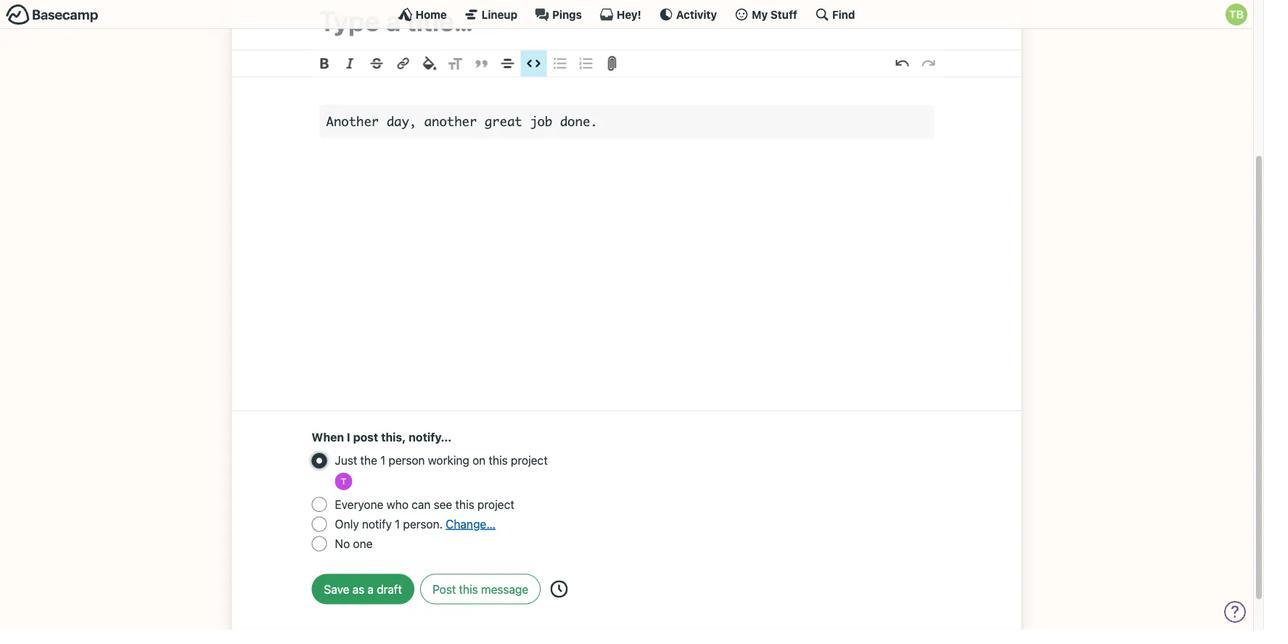 Task type: describe. For each thing, give the bounding box(es) containing it.
terry image
[[335, 474, 352, 491]]

person
[[389, 454, 425, 468]]

hey! button
[[599, 7, 641, 22]]

1 for person
[[380, 454, 386, 468]]

lineup link
[[464, 7, 518, 22]]

no one
[[335, 538, 373, 551]]

notify
[[362, 518, 392, 532]]

stuff
[[771, 8, 798, 21]]

the
[[360, 454, 377, 468]]

pings button
[[535, 7, 582, 22]]

one
[[353, 538, 373, 551]]

activity link
[[659, 7, 717, 22]]

person.
[[403, 518, 443, 532]]

post
[[353, 431, 378, 445]]

i
[[347, 431, 350, 445]]

find button
[[815, 7, 855, 22]]

tim burton image
[[1226, 4, 1248, 25]]

on
[[473, 454, 486, 468]]

my stuff button
[[735, 7, 798, 22]]

my stuff
[[752, 8, 798, 21]]

find
[[832, 8, 855, 21]]

another
[[326, 114, 379, 130]]

done.
[[560, 114, 598, 130]]

this inside "button"
[[459, 583, 478, 597]]

pings
[[552, 8, 582, 21]]

schedule this to post later image
[[550, 582, 568, 599]]

job
[[530, 114, 553, 130]]

another day, another great job done.
[[326, 114, 598, 130]]

post this message button
[[420, 575, 541, 605]]

who
[[387, 498, 409, 512]]

no
[[335, 538, 350, 551]]

another
[[424, 114, 477, 130]]

when
[[312, 431, 344, 445]]

can
[[412, 498, 431, 512]]

everyone         who can see this project
[[335, 498, 514, 512]]

post this message
[[433, 583, 529, 597]]



Task type: locate. For each thing, give the bounding box(es) containing it.
when i post this, notify…
[[312, 431, 452, 445]]

lineup
[[482, 8, 518, 21]]

this right post at the bottom of page
[[459, 583, 478, 597]]

my
[[752, 8, 768, 21]]

this right the on
[[489, 454, 508, 468]]

project right the on
[[511, 454, 548, 468]]

just
[[335, 454, 357, 468]]

1 vertical spatial project
[[478, 498, 514, 512]]

home link
[[398, 7, 447, 22]]

everyone
[[335, 498, 384, 512]]

1 right the
[[380, 454, 386, 468]]

save as a draft
[[324, 583, 402, 597]]

this,
[[381, 431, 406, 445]]

as
[[352, 583, 365, 597]]

project
[[511, 454, 548, 468], [478, 498, 514, 512]]

hey!
[[617, 8, 641, 21]]

draft
[[377, 583, 402, 597]]

0 vertical spatial project
[[511, 454, 548, 468]]

project up change…
[[478, 498, 514, 512]]

message
[[481, 583, 529, 597]]

1 horizontal spatial 1
[[395, 518, 400, 532]]

home
[[416, 8, 447, 21]]

Type a title… text field
[[319, 4, 934, 37]]

only
[[335, 518, 359, 532]]

1
[[380, 454, 386, 468], [395, 518, 400, 532]]

0 vertical spatial 1
[[380, 454, 386, 468]]

day,
[[387, 114, 417, 130]]

0 horizontal spatial 1
[[380, 454, 386, 468]]

working
[[428, 454, 470, 468]]

see
[[434, 498, 452, 512]]

1 down who
[[395, 518, 400, 532]]

activity
[[676, 8, 717, 21]]

2 vertical spatial this
[[459, 583, 478, 597]]

1 for person.
[[395, 518, 400, 532]]

0 vertical spatial this
[[489, 454, 508, 468]]

post
[[433, 583, 456, 597]]

main element
[[0, 0, 1253, 29]]

notify…
[[409, 431, 452, 445]]

this up change…
[[455, 498, 475, 512]]

only notify 1 person. change…
[[335, 518, 496, 532]]

change… button
[[446, 516, 496, 533]]

great
[[485, 114, 522, 130]]

save
[[324, 583, 349, 597]]

this
[[489, 454, 508, 468], [455, 498, 475, 512], [459, 583, 478, 597]]

switch accounts image
[[6, 4, 99, 26]]

a
[[368, 583, 374, 597]]

just the 1 person working on this project
[[335, 454, 548, 468]]

save as a draft button
[[312, 575, 414, 605]]

1 vertical spatial this
[[455, 498, 475, 512]]

1 vertical spatial 1
[[395, 518, 400, 532]]

change…
[[446, 518, 496, 532]]

Write away… text field
[[275, 78, 978, 394]]



Task type: vqa. For each thing, say whether or not it's contained in the screenshot.
1st Mar 12 element from the bottom
no



